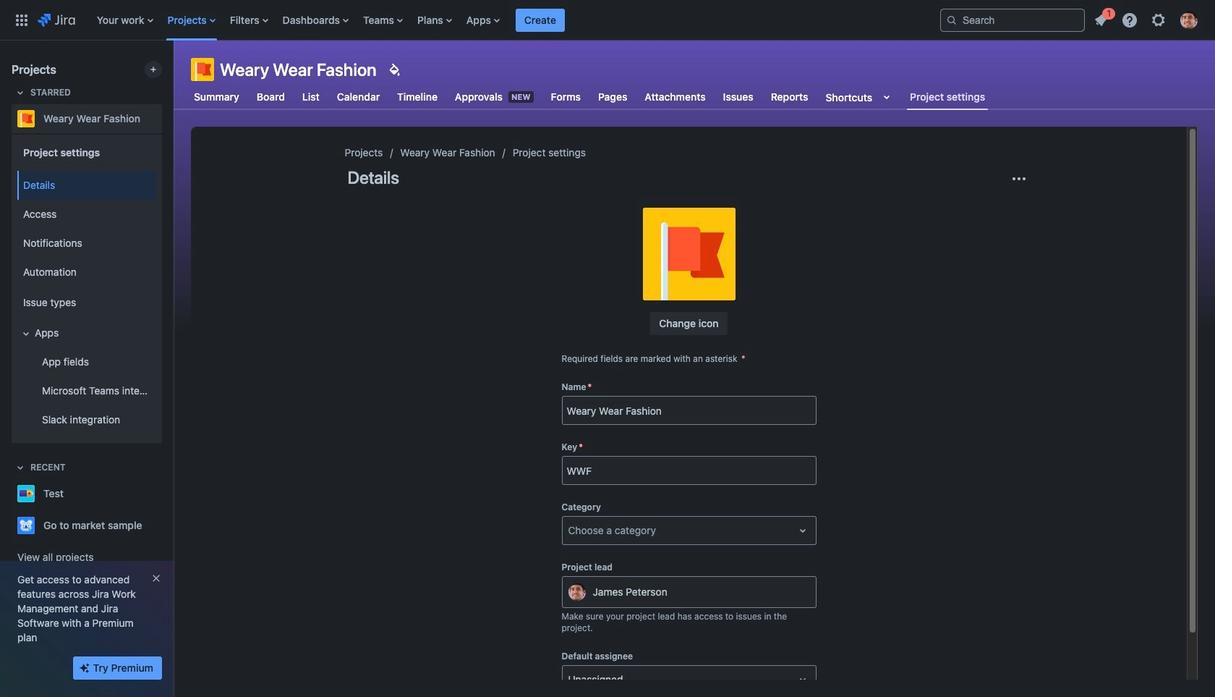 Task type: describe. For each thing, give the bounding box(es) containing it.
collapse recent projects image
[[12, 459, 29, 476]]

settings image
[[1151, 11, 1168, 29]]

primary element
[[9, 0, 929, 40]]

1 add to starred image from the top
[[158, 485, 175, 502]]

appswitcher icon image
[[13, 11, 30, 29]]

more image
[[1011, 170, 1028, 187]]

create project image
[[148, 64, 159, 75]]

remove from starred image
[[158, 110, 175, 127]]

Search field
[[941, 8, 1086, 31]]

your profile and settings image
[[1181, 11, 1199, 29]]

2 add to starred image from the top
[[158, 517, 175, 534]]



Task type: vqa. For each thing, say whether or not it's contained in the screenshot.
Add Shortcut button
no



Task type: locate. For each thing, give the bounding box(es) containing it.
group
[[14, 133, 156, 443], [14, 166, 156, 439]]

None field
[[563, 397, 816, 424], [563, 458, 816, 484], [563, 397, 816, 424], [563, 458, 816, 484]]

0 horizontal spatial list item
[[516, 0, 565, 40]]

collapse starred projects image
[[12, 84, 29, 101]]

list item
[[516, 0, 565, 40], [1089, 5, 1116, 31]]

set project background image
[[385, 61, 403, 78]]

help image
[[1122, 11, 1139, 29]]

1 horizontal spatial list
[[1089, 5, 1207, 33]]

2 group from the top
[[14, 166, 156, 439]]

1 open image from the top
[[794, 522, 812, 539]]

close premium upgrade banner image
[[151, 573, 162, 584]]

project avatar image
[[643, 208, 736, 300]]

None search field
[[941, 8, 1086, 31]]

None text field
[[569, 672, 571, 687]]

1 horizontal spatial list item
[[1089, 5, 1116, 31]]

expand image
[[17, 325, 35, 342]]

0 vertical spatial open image
[[794, 522, 812, 539]]

1 vertical spatial add to starred image
[[158, 517, 175, 534]]

list item inside list
[[1089, 5, 1116, 31]]

1 vertical spatial open image
[[794, 671, 812, 688]]

list
[[90, 0, 929, 40], [1089, 5, 1207, 33]]

1 group from the top
[[14, 133, 156, 443]]

banner
[[0, 0, 1216, 41]]

jira image
[[38, 11, 75, 29], [38, 11, 75, 29]]

0 vertical spatial add to starred image
[[158, 485, 175, 502]]

add to starred image
[[158, 485, 175, 502], [158, 517, 175, 534]]

tab list
[[182, 84, 998, 110]]

open image
[[794, 522, 812, 539], [794, 671, 812, 688]]

sidebar navigation image
[[158, 58, 190, 87]]

search image
[[947, 14, 958, 26]]

2 open image from the top
[[794, 671, 812, 688]]

notifications image
[[1093, 11, 1110, 29]]

0 horizontal spatial list
[[90, 0, 929, 40]]



